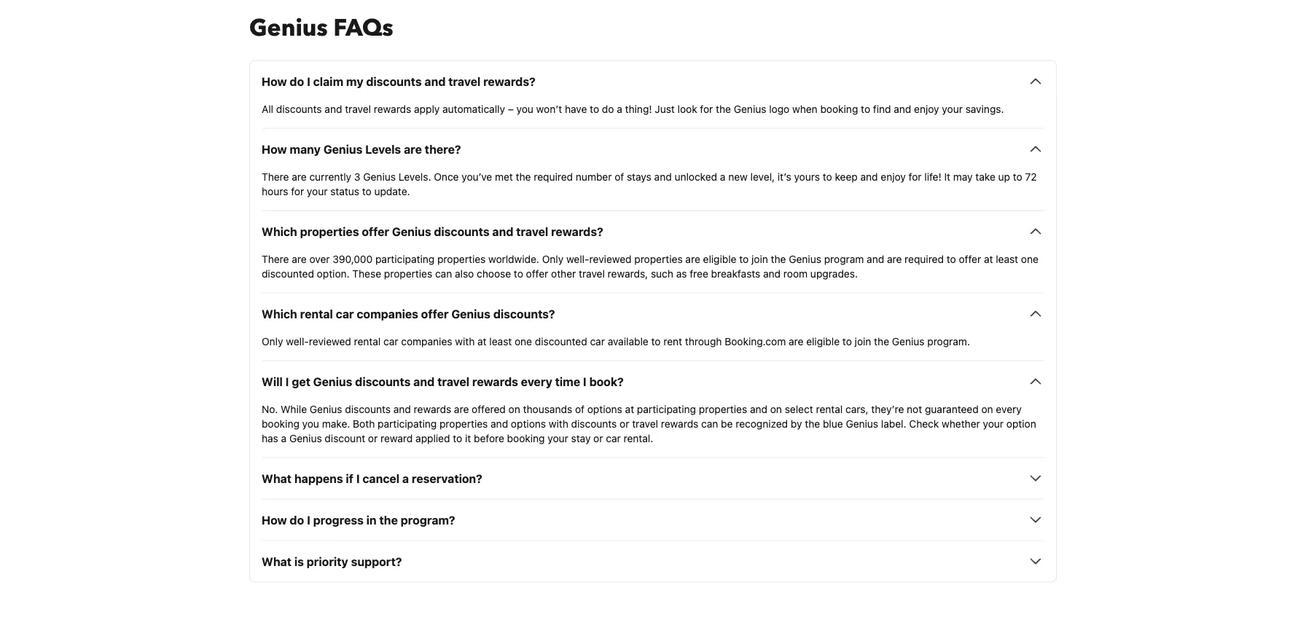 Task type: describe. For each thing, give the bounding box(es) containing it.
levels
[[366, 142, 401, 156]]

properties up such
[[635, 253, 683, 265]]

2 horizontal spatial or
[[620, 418, 630, 430]]

offer inside which rental car companies offer genius discounts? dropdown button
[[421, 307, 449, 321]]

unlocked
[[675, 171, 718, 183]]

do for how do i claim my discounts and travel rewards?
[[290, 74, 304, 88]]

are inside dropdown button
[[404, 142, 422, 156]]

not
[[907, 403, 923, 415]]

rewards up applied at bottom left
[[414, 403, 452, 415]]

if
[[346, 472, 354, 486]]

can inside no. while genius discounts and rewards are offered on thousands of options at participating properties and on select rental cars, they're not guaranteed on every booking you make. both participating properties and options with discounts or travel rewards can be recognized by the blue genius label. check whether your option has a genius discount or reward applied to it before booking your stay or car rental.
[[702, 418, 719, 430]]

car inside dropdown button
[[336, 307, 354, 321]]

all discounts and travel rewards apply automatically – you won't have to do a thing! just look for the genius logo when booking to find and enjoy your savings.
[[262, 103, 1005, 115]]

rewards left the be
[[661, 418, 699, 430]]

offer inside which properties offer genius discounts and travel rewards? dropdown button
[[362, 225, 390, 238]]

faqs
[[334, 12, 394, 44]]

no. while genius discounts and rewards are offered on thousands of options at participating properties and on select rental cars, they're not guaranteed on every booking you make. both participating properties and options with discounts or travel rewards can be recognized by the blue genius label. check whether your option has a genius discount or reward applied to it before booking your stay or car rental.
[[262, 403, 1037, 444]]

1 horizontal spatial join
[[855, 335, 872, 347]]

genius down the cars,
[[846, 418, 879, 430]]

with inside no. while genius discounts and rewards are offered on thousands of options at participating properties and on select rental cars, they're not guaranteed on every booking you make. both participating properties and options with discounts or travel rewards can be recognized by the blue genius label. check whether your option has a genius discount or reward applied to it before booking your stay or car rental.
[[549, 418, 569, 430]]

take
[[976, 171, 996, 183]]

your left option
[[983, 418, 1004, 430]]

the right look
[[716, 103, 731, 115]]

what is priority support?
[[262, 555, 402, 569]]

what is priority support? button
[[262, 553, 1045, 571]]

and inside dropdown button
[[425, 74, 446, 88]]

0 vertical spatial with
[[455, 335, 475, 347]]

cars,
[[846, 403, 869, 415]]

available
[[608, 335, 649, 347]]

are inside there are currently 3 genius levels. once you've met the required number of stays and unlocked a new level, it's yours to keep and enjoy for life! it may take up to 72 hours for your status to update.
[[292, 171, 307, 183]]

1 horizontal spatial eligible
[[807, 335, 840, 347]]

which properties offer genius discounts and travel rewards?
[[262, 225, 604, 238]]

will i get genius discounts and travel rewards every time i book? button
[[262, 373, 1045, 390]]

and right find
[[894, 103, 912, 115]]

1 vertical spatial one
[[515, 335, 532, 347]]

logo
[[770, 103, 790, 115]]

0 vertical spatial for
[[700, 103, 713, 115]]

0 horizontal spatial least
[[490, 335, 512, 347]]

0 vertical spatial options
[[588, 403, 623, 415]]

up
[[999, 171, 1011, 183]]

rental inside dropdown button
[[300, 307, 333, 321]]

how many genius levels are there? button
[[262, 140, 1045, 158]]

it's
[[778, 171, 792, 183]]

1 vertical spatial do
[[602, 103, 614, 115]]

find
[[874, 103, 892, 115]]

390,000
[[333, 253, 373, 265]]

2 vertical spatial participating
[[378, 418, 437, 430]]

select
[[785, 403, 814, 415]]

0 horizontal spatial reviewed
[[309, 335, 351, 347]]

choose
[[477, 268, 511, 280]]

enjoy inside there are currently 3 genius levels. once you've met the required number of stays and unlocked a new level, it's yours to keep and enjoy for life! it may take up to 72 hours for your status to update.
[[881, 171, 906, 183]]

genius up make. at the left bottom of the page
[[310, 403, 342, 415]]

hours
[[262, 185, 288, 197]]

required inside there are currently 3 genius levels. once you've met the required number of stays and unlocked a new level, it's yours to keep and enjoy for life! it may take up to 72 hours for your status to update.
[[534, 171, 573, 183]]

and up the recognized
[[750, 403, 768, 415]]

2 vertical spatial for
[[291, 185, 304, 197]]

make.
[[322, 418, 350, 430]]

once
[[434, 171, 459, 183]]

no.
[[262, 403, 278, 415]]

label.
[[882, 418, 907, 430]]

are inside no. while genius discounts and rewards are offered on thousands of options at participating properties and on select rental cars, they're not guaranteed on every booking you make. both participating properties and options with discounts or travel rewards can be recognized by the blue genius label. check whether your option has a genius discount or reward applied to it before booking your stay or car rental.
[[454, 403, 469, 415]]

how do i progress in the program?
[[262, 513, 456, 527]]

just
[[655, 103, 675, 115]]

well- inside the there are over 390,000 participating properties worldwide. only well-reviewed properties are eligible to join the genius program and are required to offer at least one discounted option. these properties can also choose to offer other travel rewards, such as free breakfasts and room upgrades.
[[567, 253, 590, 265]]

car left available
[[590, 335, 605, 347]]

met
[[495, 171, 513, 183]]

a left thing!
[[617, 103, 623, 115]]

which properties offer genius discounts and travel rewards? button
[[262, 223, 1045, 240]]

whether
[[942, 418, 981, 430]]

and down claim on the top left
[[325, 103, 342, 115]]

rewards down how do i claim my discounts and travel rewards?
[[374, 103, 412, 115]]

progress
[[313, 513, 364, 527]]

0 horizontal spatial only
[[262, 335, 283, 347]]

3
[[354, 171, 361, 183]]

2 vertical spatial booking
[[507, 432, 545, 444]]

are right program on the right of the page
[[888, 253, 902, 265]]

in
[[367, 513, 377, 527]]

such
[[651, 268, 674, 280]]

over
[[310, 253, 330, 265]]

claim
[[313, 74, 344, 88]]

check
[[910, 418, 940, 430]]

1 horizontal spatial you
[[517, 103, 534, 115]]

travel up it
[[438, 375, 470, 389]]

travel inside dropdown button
[[449, 74, 481, 88]]

–
[[508, 103, 514, 115]]

there are currently 3 genius levels. once you've met the required number of stays and unlocked a new level, it's yours to keep and enjoy for life! it may take up to 72 hours for your status to update.
[[262, 171, 1038, 197]]

have
[[565, 103, 587, 115]]

status
[[331, 185, 360, 197]]

are left over
[[292, 253, 307, 265]]

upgrades.
[[811, 268, 858, 280]]

program
[[825, 253, 864, 265]]

your left savings.
[[943, 103, 963, 115]]

your left stay on the left bottom
[[548, 432, 569, 444]]

do for how do i progress in the program?
[[290, 513, 304, 527]]

through
[[685, 335, 722, 347]]

properties up the also
[[438, 253, 486, 265]]

genius left program.
[[893, 335, 925, 347]]

companies inside dropdown button
[[357, 307, 419, 321]]

properties up the be
[[699, 403, 748, 415]]

other
[[551, 268, 576, 280]]

least inside the there are over 390,000 participating properties worldwide. only well-reviewed properties are eligible to join the genius program and are required to offer at least one discounted option. these properties can also choose to offer other travel rewards, such as free breakfasts and room upgrades.
[[996, 253, 1019, 265]]

there are over 390,000 participating properties worldwide. only well-reviewed properties are eligible to join the genius program and are required to offer at least one discounted option. these properties can also choose to offer other travel rewards, such as free breakfasts and room upgrades.
[[262, 253, 1039, 280]]

and right keep
[[861, 171, 878, 183]]

i right the time
[[583, 375, 587, 389]]

your inside there are currently 3 genius levels. once you've met the required number of stays and unlocked a new level, it's yours to keep and enjoy for life! it may take up to 72 hours for your status to update.
[[307, 185, 328, 197]]

1 vertical spatial at
[[478, 335, 487, 347]]

are up free
[[686, 253, 701, 265]]

of inside there are currently 3 genius levels. once you've met the required number of stays and unlocked a new level, it's yours to keep and enjoy for life! it may take up to 72 hours for your status to update.
[[615, 171, 624, 183]]

life!
[[925, 171, 942, 183]]

at inside the there are over 390,000 participating properties worldwide. only well-reviewed properties are eligible to join the genius program and are required to offer at least one discounted option. these properties can also choose to offer other travel rewards, such as free breakfasts and room upgrades.
[[984, 253, 994, 265]]

genius down while
[[290, 432, 322, 444]]

reservation?
[[412, 472, 483, 486]]

discount
[[325, 432, 365, 444]]

yours
[[795, 171, 820, 183]]

when
[[793, 103, 818, 115]]

before
[[474, 432, 505, 444]]

time
[[555, 375, 581, 389]]

can inside the there are over 390,000 participating properties worldwide. only well-reviewed properties are eligible to join the genius program and are required to offer at least one discounted option. these properties can also choose to offer other travel rewards, such as free breakfasts and room upgrades.
[[435, 268, 452, 280]]

many
[[290, 142, 321, 156]]

properties up it
[[440, 418, 488, 430]]

genius down the also
[[452, 307, 491, 321]]

how do i claim my discounts and travel rewards? button
[[262, 72, 1045, 90]]

rewards? inside dropdown button
[[551, 225, 604, 238]]

reward
[[381, 432, 413, 444]]

genius left logo at the top of the page
[[734, 103, 767, 115]]

how for how many genius levels are there?
[[262, 142, 287, 156]]

cancel
[[363, 472, 400, 486]]

stays
[[627, 171, 652, 183]]

will
[[262, 375, 283, 389]]

2 horizontal spatial booking
[[821, 103, 859, 115]]

which rental car companies offer genius discounts?
[[262, 307, 555, 321]]

option.
[[317, 268, 350, 280]]

recognized
[[736, 418, 788, 430]]

free
[[690, 268, 709, 280]]

which rental car companies offer genius discounts? button
[[262, 305, 1045, 323]]

genius down the update.
[[392, 225, 431, 238]]

also
[[455, 268, 474, 280]]

program.
[[928, 335, 971, 347]]

genius up currently on the left
[[324, 142, 363, 156]]

2 on from the left
[[771, 403, 782, 415]]

these
[[353, 268, 381, 280]]

i inside "what happens if i cancel a reservation?" dropdown button
[[356, 472, 360, 486]]

worldwide.
[[489, 253, 540, 265]]

the inside 'dropdown button'
[[380, 513, 398, 527]]

and up before
[[491, 418, 508, 430]]

and right program on the right of the page
[[867, 253, 885, 265]]

are right booking.com
[[789, 335, 804, 347]]

3 on from the left
[[982, 403, 994, 415]]

rent
[[664, 335, 683, 347]]

support?
[[351, 555, 402, 569]]

travel inside no. while genius discounts and rewards are offered on thousands of options at participating properties and on select rental cars, they're not guaranteed on every booking you make. both participating properties and options with discounts or travel rewards can be recognized by the blue genius label. check whether your option has a genius discount or reward applied to it before booking your stay or car rental.
[[632, 418, 659, 430]]



Task type: vqa. For each thing, say whether or not it's contained in the screenshot.
Check- related to in
no



Task type: locate. For each thing, give the bounding box(es) containing it.
2 which from the top
[[262, 307, 297, 321]]

only up other
[[542, 253, 564, 265]]

enjoy right find
[[915, 103, 940, 115]]

what inside dropdown button
[[262, 555, 292, 569]]

rewards inside dropdown button
[[472, 375, 518, 389]]

1 vertical spatial can
[[702, 418, 719, 430]]

car left rental.
[[606, 432, 621, 444]]

a inside no. while genius discounts and rewards are offered on thousands of options at participating properties and on select rental cars, they're not guaranteed on every booking you make. both participating properties and options with discounts or travel rewards can be recognized by the blue genius label. check whether your option has a genius discount or reward applied to it before booking your stay or car rental.
[[281, 432, 287, 444]]

0 vertical spatial one
[[1022, 253, 1039, 265]]

what for what happens if i cancel a reservation?
[[262, 472, 292, 486]]

i inside how do i progress in the program? 'dropdown button'
[[307, 513, 311, 527]]

well- up get
[[286, 335, 309, 347]]

and up apply on the left top of page
[[425, 74, 446, 88]]

booking.com
[[725, 335, 786, 347]]

option
[[1007, 418, 1037, 430]]

a
[[617, 103, 623, 115], [720, 171, 726, 183], [281, 432, 287, 444], [403, 472, 409, 486]]

reviewed up rewards,
[[590, 253, 632, 265]]

it
[[945, 171, 951, 183]]

1 horizontal spatial required
[[905, 253, 944, 265]]

discounts
[[366, 74, 422, 88], [276, 103, 322, 115], [434, 225, 490, 238], [355, 375, 411, 389], [345, 403, 391, 415], [571, 418, 617, 430]]

which up 'will'
[[262, 307, 297, 321]]

participating inside the there are over 390,000 participating properties worldwide. only well-reviewed properties are eligible to join the genius program and are required to offer at least one discounted option. these properties can also choose to offer other travel rewards, such as free breakfasts and room upgrades.
[[376, 253, 435, 265]]

options down book?
[[588, 403, 623, 415]]

0 vertical spatial discounted
[[262, 268, 314, 280]]

both
[[353, 418, 375, 430]]

how up all
[[262, 74, 287, 88]]

you
[[517, 103, 534, 115], [302, 418, 319, 430]]

has
[[262, 432, 278, 444]]

participating
[[376, 253, 435, 265], [637, 403, 697, 415], [378, 418, 437, 430]]

1 how from the top
[[262, 74, 287, 88]]

2 what from the top
[[262, 555, 292, 569]]

1 vertical spatial enjoy
[[881, 171, 906, 183]]

there up hours
[[262, 171, 289, 183]]

0 vertical spatial rewards?
[[484, 74, 536, 88]]

1 horizontal spatial rewards?
[[551, 225, 604, 238]]

there left over
[[262, 253, 289, 265]]

rental.
[[624, 432, 654, 444]]

every
[[521, 375, 553, 389], [997, 403, 1022, 415]]

on right offered
[[509, 403, 521, 415]]

happens
[[295, 472, 343, 486]]

the right in
[[380, 513, 398, 527]]

can
[[435, 268, 452, 280], [702, 418, 719, 430]]

1 vertical spatial required
[[905, 253, 944, 265]]

guaranteed
[[925, 403, 979, 415]]

0 vertical spatial companies
[[357, 307, 419, 321]]

there inside there are currently 3 genius levels. once you've met the required number of stays and unlocked a new level, it's yours to keep and enjoy for life! it may take up to 72 hours for your status to update.
[[262, 171, 289, 183]]

0 horizontal spatial can
[[435, 268, 452, 280]]

i right if
[[356, 472, 360, 486]]

1 vertical spatial with
[[549, 418, 569, 430]]

how inside dropdown button
[[262, 142, 287, 156]]

i left claim on the top left
[[307, 74, 311, 88]]

blue
[[823, 418, 844, 430]]

levels.
[[399, 171, 431, 183]]

the inside no. while genius discounts and rewards are offered on thousands of options at participating properties and on select rental cars, they're not guaranteed on every booking you make. both participating properties and options with discounts or travel rewards can be recognized by the blue genius label. check whether your option has a genius discount or reward applied to it before booking your stay or car rental.
[[805, 418, 821, 430]]

a inside there are currently 3 genius levels. once you've met the required number of stays and unlocked a new level, it's yours to keep and enjoy for life! it may take up to 72 hours for your status to update.
[[720, 171, 726, 183]]

are up the levels.
[[404, 142, 422, 156]]

0 horizontal spatial booking
[[262, 418, 300, 430]]

2 vertical spatial rental
[[816, 403, 843, 415]]

be
[[721, 418, 733, 430]]

0 horizontal spatial rental
[[300, 307, 333, 321]]

do left claim on the top left
[[290, 74, 304, 88]]

rental inside no. while genius discounts and rewards are offered on thousands of options at participating properties and on select rental cars, they're not guaranteed on every booking you make. both participating properties and options with discounts or travel rewards can be recognized by the blue genius label. check whether your option has a genius discount or reward applied to it before booking your stay or car rental.
[[816, 403, 843, 415]]

travel right other
[[579, 268, 605, 280]]

1 there from the top
[[262, 171, 289, 183]]

which for which rental car companies offer genius discounts?
[[262, 307, 297, 321]]

thousands
[[523, 403, 573, 415]]

and up worldwide.
[[493, 225, 514, 238]]

0 horizontal spatial every
[[521, 375, 553, 389]]

1 vertical spatial rewards?
[[551, 225, 604, 238]]

book?
[[590, 375, 624, 389]]

which down hours
[[262, 225, 297, 238]]

0 vertical spatial enjoy
[[915, 103, 940, 115]]

one
[[1022, 253, 1039, 265], [515, 335, 532, 347]]

72
[[1026, 171, 1038, 183]]

1 vertical spatial rental
[[354, 335, 381, 347]]

0 vertical spatial what
[[262, 472, 292, 486]]

discounts inside dropdown button
[[366, 74, 422, 88]]

rewards up offered
[[472, 375, 518, 389]]

get
[[292, 375, 311, 389]]

currently
[[310, 171, 352, 183]]

there?
[[425, 142, 461, 156]]

0 vertical spatial only
[[542, 253, 564, 265]]

options down thousands
[[511, 418, 546, 430]]

of
[[615, 171, 624, 183], [575, 403, 585, 415]]

0 horizontal spatial rewards?
[[484, 74, 536, 88]]

what down has
[[262, 472, 292, 486]]

level,
[[751, 171, 775, 183]]

i left get
[[286, 375, 289, 389]]

0 horizontal spatial enjoy
[[881, 171, 906, 183]]

required inside the there are over 390,000 participating properties worldwide. only well-reviewed properties are eligible to join the genius program and are required to offer at least one discounted option. these properties can also choose to offer other travel rewards, such as free breakfasts and room upgrades.
[[905, 253, 944, 265]]

travel up automatically
[[449, 74, 481, 88]]

1 horizontal spatial rental
[[354, 335, 381, 347]]

the
[[716, 103, 731, 115], [516, 171, 531, 183], [771, 253, 786, 265], [875, 335, 890, 347], [805, 418, 821, 430], [380, 513, 398, 527]]

what for what is priority support?
[[262, 555, 292, 569]]

number
[[576, 171, 612, 183]]

0 vertical spatial well-
[[567, 253, 590, 265]]

participating up reward
[[378, 418, 437, 430]]

there inside the there are over 390,000 participating properties worldwide. only well-reviewed properties are eligible to join the genius program and are required to offer at least one discounted option. these properties can also choose to offer other travel rewards, such as free breakfasts and room upgrades.
[[262, 253, 289, 265]]

of inside no. while genius discounts and rewards are offered on thousands of options at participating properties and on select rental cars, they're not guaranteed on every booking you make. both participating properties and options with discounts or travel rewards can be recognized by the blue genius label. check whether your option has a genius discount or reward applied to it before booking your stay or car rental.
[[575, 403, 585, 415]]

how for how do i claim my discounts and travel rewards?
[[262, 74, 287, 88]]

0 horizontal spatial you
[[302, 418, 319, 430]]

update.
[[374, 185, 410, 197]]

my
[[346, 74, 364, 88]]

there for which
[[262, 253, 289, 265]]

0 vertical spatial reviewed
[[590, 253, 632, 265]]

0 horizontal spatial of
[[575, 403, 585, 415]]

join up the cars,
[[855, 335, 872, 347]]

0 vertical spatial there
[[262, 171, 289, 183]]

1 horizontal spatial can
[[702, 418, 719, 430]]

genius faqs
[[249, 12, 394, 44]]

rental down 'option.'
[[300, 307, 333, 321]]

2 horizontal spatial for
[[909, 171, 922, 183]]

on up the recognized
[[771, 403, 782, 415]]

1 vertical spatial eligible
[[807, 335, 840, 347]]

join inside the there are over 390,000 participating properties worldwide. only well-reviewed properties are eligible to join the genius program and are required to offer at least one discounted option. these properties can also choose to offer other travel rewards, such as free breakfasts and room upgrades.
[[752, 253, 769, 265]]

at
[[984, 253, 994, 265], [478, 335, 487, 347], [625, 403, 635, 415]]

travel down my
[[345, 103, 371, 115]]

they're
[[872, 403, 905, 415]]

which for which properties offer genius discounts and travel rewards?
[[262, 225, 297, 238]]

for right hours
[[291, 185, 304, 197]]

2 horizontal spatial at
[[984, 253, 994, 265]]

0 horizontal spatial or
[[368, 432, 378, 444]]

of left stays
[[615, 171, 624, 183]]

properties inside dropdown button
[[300, 225, 359, 238]]

genius up the room
[[789, 253, 822, 265]]

every inside no. while genius discounts and rewards are offered on thousands of options at participating properties and on select rental cars, they're not guaranteed on every booking you make. both participating properties and options with discounts or travel rewards can be recognized by the blue genius label. check whether your option has a genius discount or reward applied to it before booking your stay or car rental.
[[997, 403, 1022, 415]]

0 horizontal spatial one
[[515, 335, 532, 347]]

reviewed up get
[[309, 335, 351, 347]]

on right guaranteed
[[982, 403, 994, 415]]

1 vertical spatial which
[[262, 307, 297, 321]]

2 vertical spatial do
[[290, 513, 304, 527]]

only inside the there are over 390,000 participating properties worldwide. only well-reviewed properties are eligible to join the genius program and are required to offer at least one discounted option. these properties can also choose to offer other travel rewards, such as free breakfasts and room upgrades.
[[542, 253, 564, 265]]

1 horizontal spatial or
[[594, 432, 603, 444]]

how many genius levels are there?
[[262, 142, 461, 156]]

to inside no. while genius discounts and rewards are offered on thousands of options at participating properties and on select rental cars, they're not guaranteed on every booking you make. both participating properties and options with discounts or travel rewards can be recognized by the blue genius label. check whether your option has a genius discount or reward applied to it before booking your stay or car rental.
[[453, 432, 463, 444]]

genius
[[249, 12, 328, 44], [734, 103, 767, 115], [324, 142, 363, 156], [363, 171, 396, 183], [392, 225, 431, 238], [789, 253, 822, 265], [452, 307, 491, 321], [893, 335, 925, 347], [313, 375, 353, 389], [310, 403, 342, 415], [846, 418, 879, 430], [290, 432, 322, 444]]

1 horizontal spatial discounted
[[535, 335, 588, 347]]

do left thing!
[[602, 103, 614, 115]]

genius up the update.
[[363, 171, 396, 183]]

offered
[[472, 403, 506, 415]]

1 vertical spatial companies
[[401, 335, 453, 347]]

0 vertical spatial you
[[517, 103, 534, 115]]

1 horizontal spatial reviewed
[[590, 253, 632, 265]]

2 horizontal spatial rental
[[816, 403, 843, 415]]

travel up worldwide.
[[516, 225, 549, 238]]

apply
[[414, 103, 440, 115]]

well-
[[567, 253, 590, 265], [286, 335, 309, 347]]

do inside 'dropdown button'
[[290, 513, 304, 527]]

1 vertical spatial reviewed
[[309, 335, 351, 347]]

eligible inside the there are over 390,000 participating properties worldwide. only well-reviewed properties are eligible to join the genius program and are required to offer at least one discounted option. these properties can also choose to offer other travel rewards, such as free breakfasts and room upgrades.
[[703, 253, 737, 265]]

0 vertical spatial can
[[435, 268, 452, 280]]

0 horizontal spatial on
[[509, 403, 521, 415]]

1 horizontal spatial only
[[542, 253, 564, 265]]

2 horizontal spatial on
[[982, 403, 994, 415]]

are down many
[[292, 171, 307, 183]]

all
[[262, 103, 274, 115]]

how do i progress in the program? button
[[262, 511, 1045, 529]]

1 horizontal spatial least
[[996, 253, 1019, 265]]

discounted up the time
[[535, 335, 588, 347]]

2 there from the top
[[262, 253, 289, 265]]

how inside dropdown button
[[262, 74, 287, 88]]

breakfasts
[[711, 268, 761, 280]]

you right –
[[517, 103, 534, 115]]

discounts?
[[494, 307, 555, 321]]

how for how do i progress in the program?
[[262, 513, 287, 527]]

a right cancel
[[403, 472, 409, 486]]

a inside "what happens if i cancel a reservation?" dropdown button
[[403, 472, 409, 486]]

keep
[[835, 171, 858, 183]]

one inside the there are over 390,000 participating properties worldwide. only well-reviewed properties are eligible to join the genius program and are required to offer at least one discounted option. these properties can also choose to offer other travel rewards, such as free breakfasts and room upgrades.
[[1022, 253, 1039, 265]]

0 horizontal spatial well-
[[286, 335, 309, 347]]

booking right when
[[821, 103, 859, 115]]

there
[[262, 171, 289, 183], [262, 253, 289, 265]]

travel inside the there are over 390,000 participating properties worldwide. only well-reviewed properties are eligible to join the genius program and are required to offer at least one discounted option. these properties can also choose to offer other travel rewards, such as free breakfasts and room upgrades.
[[579, 268, 605, 280]]

car down the which rental car companies offer genius discounts? at the left
[[384, 335, 399, 347]]

won't
[[537, 103, 562, 115]]

1 vertical spatial how
[[262, 142, 287, 156]]

room
[[784, 268, 808, 280]]

1 horizontal spatial enjoy
[[915, 103, 940, 115]]

booking up has
[[262, 418, 300, 430]]

1 vertical spatial every
[[997, 403, 1022, 415]]

0 vertical spatial required
[[534, 171, 573, 183]]

1 horizontal spatial well-
[[567, 253, 590, 265]]

properties up the which rental car companies offer genius discounts? at the left
[[384, 268, 433, 280]]

will i get genius discounts and travel rewards every time i book?
[[262, 375, 624, 389]]

how inside 'dropdown button'
[[262, 513, 287, 527]]

rewards
[[374, 103, 412, 115], [472, 375, 518, 389], [414, 403, 452, 415], [661, 418, 699, 430]]

for right look
[[700, 103, 713, 115]]

you inside no. while genius discounts and rewards are offered on thousands of options at participating properties and on select rental cars, they're not guaranteed on every booking you make. both participating properties and options with discounts or travel rewards can be recognized by the blue genius label. check whether your option has a genius discount or reward applied to it before booking your stay or car rental.
[[302, 418, 319, 430]]

0 horizontal spatial join
[[752, 253, 769, 265]]

1 vertical spatial well-
[[286, 335, 309, 347]]

rewards,
[[608, 268, 648, 280]]

or
[[620, 418, 630, 430], [368, 432, 378, 444], [594, 432, 603, 444]]

least
[[996, 253, 1019, 265], [490, 335, 512, 347]]

stay
[[571, 432, 591, 444]]

the inside there are currently 3 genius levels. once you've met the required number of stays and unlocked a new level, it's yours to keep and enjoy for life! it may take up to 72 hours for your status to update.
[[516, 171, 531, 183]]

do
[[290, 74, 304, 88], [602, 103, 614, 115], [290, 513, 304, 527]]

0 vertical spatial do
[[290, 74, 304, 88]]

what left is in the bottom of the page
[[262, 555, 292, 569]]

car down 'option.'
[[336, 307, 354, 321]]

and right stays
[[655, 171, 672, 183]]

car inside no. while genius discounts and rewards are offered on thousands of options at participating properties and on select rental cars, they're not guaranteed on every booking you make. both participating properties and options with discounts or travel rewards can be recognized by the blue genius label. check whether your option has a genius discount or reward applied to it before booking your stay or car rental.
[[606, 432, 621, 444]]

genius inside there are currently 3 genius levels. once you've met the required number of stays and unlocked a new level, it's yours to keep and enjoy for life! it may take up to 72 hours for your status to update.
[[363, 171, 396, 183]]

1 which from the top
[[262, 225, 297, 238]]

0 vertical spatial eligible
[[703, 253, 737, 265]]

discounted
[[262, 268, 314, 280], [535, 335, 588, 347]]

how
[[262, 74, 287, 88], [262, 142, 287, 156], [262, 513, 287, 527]]

companies down these
[[357, 307, 419, 321]]

only up 'will'
[[262, 335, 283, 347]]

look
[[678, 103, 698, 115]]

1 vertical spatial for
[[909, 171, 922, 183]]

1 on from the left
[[509, 403, 521, 415]]

2 how from the top
[[262, 142, 287, 156]]

the left program.
[[875, 335, 890, 347]]

for
[[700, 103, 713, 115], [909, 171, 922, 183], [291, 185, 304, 197]]

0 horizontal spatial eligible
[[703, 253, 737, 265]]

on
[[509, 403, 521, 415], [771, 403, 782, 415], [982, 403, 994, 415]]

rewards?
[[484, 74, 536, 88], [551, 225, 604, 238]]

0 vertical spatial least
[[996, 253, 1019, 265]]

the right 'met' at left top
[[516, 171, 531, 183]]

1 horizontal spatial booking
[[507, 432, 545, 444]]

and left the room
[[764, 268, 781, 280]]

while
[[281, 403, 307, 415]]

there for how
[[262, 171, 289, 183]]

genius up claim on the top left
[[249, 12, 328, 44]]

1 vertical spatial booking
[[262, 418, 300, 430]]

1 horizontal spatial of
[[615, 171, 624, 183]]

0 vertical spatial how
[[262, 74, 287, 88]]

1 vertical spatial there
[[262, 253, 289, 265]]

1 vertical spatial options
[[511, 418, 546, 430]]

1 horizontal spatial with
[[549, 418, 569, 430]]

0 vertical spatial which
[[262, 225, 297, 238]]

can left the also
[[435, 268, 452, 280]]

and up applied at bottom left
[[414, 375, 435, 389]]

and up reward
[[394, 403, 411, 415]]

with
[[455, 335, 475, 347], [549, 418, 569, 430]]

for left life!
[[909, 171, 922, 183]]

as
[[677, 268, 687, 280]]

genius inside the there are over 390,000 participating properties worldwide. only well-reviewed properties are eligible to join the genius program and are required to offer at least one discounted option. these properties can also choose to offer other travel rewards, such as free breakfasts and room upgrades.
[[789, 253, 822, 265]]

reviewed inside the there are over 390,000 participating properties worldwide. only well-reviewed properties are eligible to join the genius program and are required to offer at least one discounted option. these properties can also choose to offer other travel rewards, such as free breakfasts and room upgrades.
[[590, 253, 632, 265]]

0 vertical spatial join
[[752, 253, 769, 265]]

1 horizontal spatial options
[[588, 403, 623, 415]]

1 vertical spatial participating
[[637, 403, 697, 415]]

may
[[954, 171, 973, 183]]

every inside will i get genius discounts and travel rewards every time i book? dropdown button
[[521, 375, 553, 389]]

1 what from the top
[[262, 472, 292, 486]]

a right has
[[281, 432, 287, 444]]

companies down the which rental car companies offer genius discounts? at the left
[[401, 335, 453, 347]]

what happens if i cancel a reservation?
[[262, 472, 483, 486]]

options
[[588, 403, 623, 415], [511, 418, 546, 430]]

2 vertical spatial at
[[625, 403, 635, 415]]

1 vertical spatial of
[[575, 403, 585, 415]]

your down currently on the left
[[307, 185, 328, 197]]

enjoy left life!
[[881, 171, 906, 183]]

0 vertical spatial at
[[984, 253, 994, 265]]

1 vertical spatial discounted
[[535, 335, 588, 347]]

how left the progress
[[262, 513, 287, 527]]

0 horizontal spatial discounted
[[262, 268, 314, 280]]

1 horizontal spatial on
[[771, 403, 782, 415]]

eligible
[[703, 253, 737, 265], [807, 335, 840, 347]]

do inside dropdown button
[[290, 74, 304, 88]]

0 vertical spatial rental
[[300, 307, 333, 321]]

the right by
[[805, 418, 821, 430]]

offer
[[362, 225, 390, 238], [959, 253, 982, 265], [526, 268, 549, 280], [421, 307, 449, 321]]

0 vertical spatial participating
[[376, 253, 435, 265]]

booking down thousands
[[507, 432, 545, 444]]

0 horizontal spatial options
[[511, 418, 546, 430]]

1 horizontal spatial at
[[625, 403, 635, 415]]

2 vertical spatial how
[[262, 513, 287, 527]]

the up the room
[[771, 253, 786, 265]]

0 vertical spatial booking
[[821, 103, 859, 115]]

rewards? inside dropdown button
[[484, 74, 536, 88]]

the inside the there are over 390,000 participating properties worldwide. only well-reviewed properties are eligible to join the genius program and are required to offer at least one discounted option. these properties can also choose to offer other travel rewards, such as free breakfasts and room upgrades.
[[771, 253, 786, 265]]

a left new
[[720, 171, 726, 183]]

participating down will i get genius discounts and travel rewards every time i book? dropdown button
[[637, 403, 697, 415]]

eligible right booking.com
[[807, 335, 840, 347]]

1 vertical spatial least
[[490, 335, 512, 347]]

participating down which properties offer genius discounts and travel rewards?
[[376, 253, 435, 265]]

of up stay on the left bottom
[[575, 403, 585, 415]]

0 horizontal spatial at
[[478, 335, 487, 347]]

travel up rental.
[[632, 418, 659, 430]]

3 how from the top
[[262, 513, 287, 527]]

genius right get
[[313, 375, 353, 389]]

by
[[791, 418, 803, 430]]

i inside how do i claim my discounts and travel rewards? dropdown button
[[307, 74, 311, 88]]

are left offered
[[454, 403, 469, 415]]

0 horizontal spatial for
[[291, 185, 304, 197]]

discounted down over
[[262, 268, 314, 280]]

1 vertical spatial what
[[262, 555, 292, 569]]

discounted inside the there are over 390,000 participating properties worldwide. only well-reviewed properties are eligible to join the genius program and are required to offer at least one discounted option. these properties can also choose to offer other travel rewards, such as free breakfasts and room upgrades.
[[262, 268, 314, 280]]

what inside dropdown button
[[262, 472, 292, 486]]

1 vertical spatial you
[[302, 418, 319, 430]]

at inside no. while genius discounts and rewards are offered on thousands of options at participating properties and on select rental cars, they're not guaranteed on every booking you make. both participating properties and options with discounts or travel rewards can be recognized by the blue genius label. check whether your option has a genius discount or reward applied to it before booking your stay or car rental.
[[625, 403, 635, 415]]

companies
[[357, 307, 419, 321], [401, 335, 453, 347]]

join up breakfasts
[[752, 253, 769, 265]]



